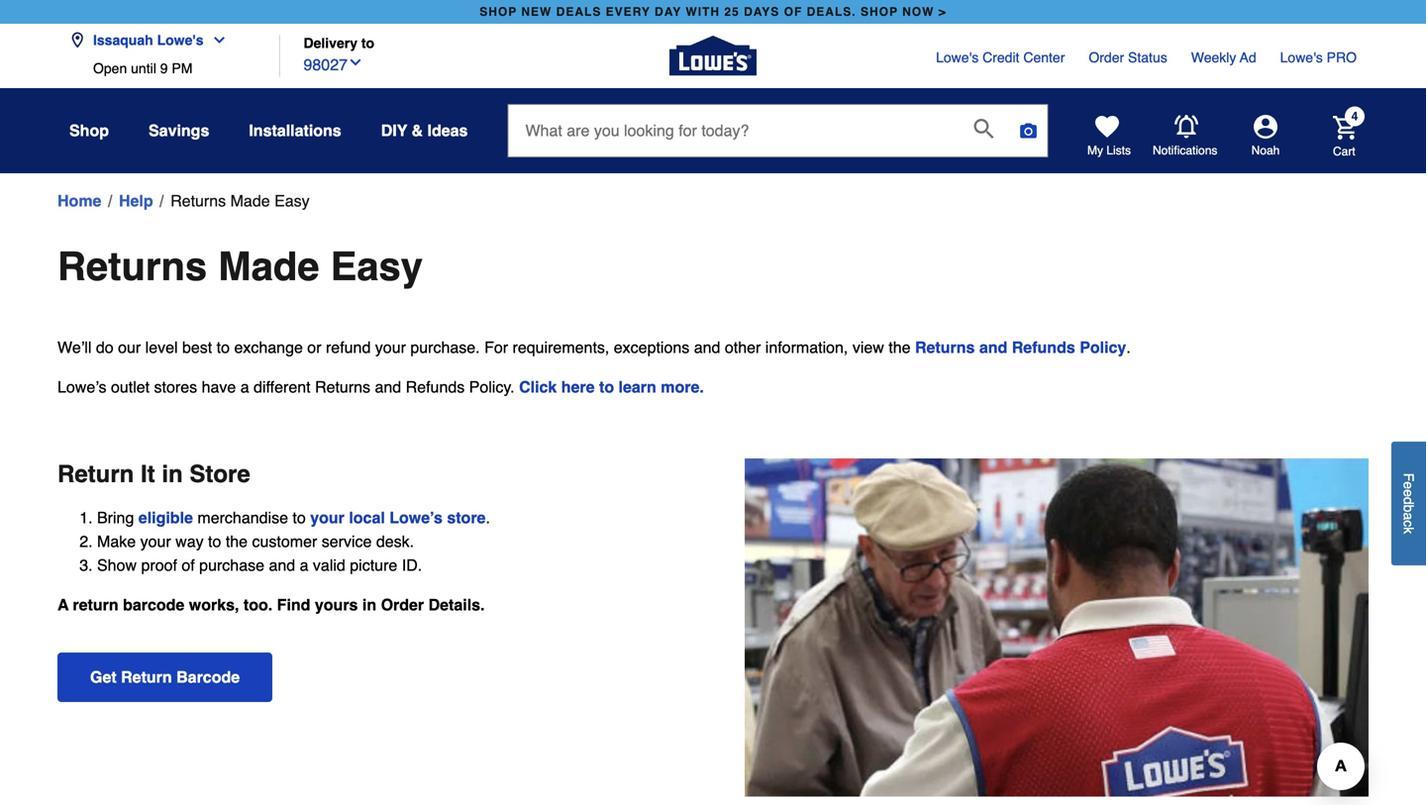 Task type: locate. For each thing, give the bounding box(es) containing it.
lowe's pro
[[1280, 50, 1357, 65]]

0 vertical spatial your
[[375, 338, 406, 357]]

0 horizontal spatial the
[[226, 532, 248, 551]]

level
[[145, 338, 178, 357]]

returns right view
[[915, 338, 975, 357]]

1 vertical spatial return
[[121, 668, 172, 686]]

None search field
[[508, 104, 1048, 176]]

refunds left the policy on the top of the page
[[1012, 338, 1075, 357]]

1 vertical spatial the
[[226, 532, 248, 551]]

delivery to
[[304, 35, 374, 51]]

local
[[349, 509, 385, 527]]

2 vertical spatial a
[[300, 556, 308, 574]]

pro
[[1327, 50, 1357, 65]]

lowe's outlet stores have a different returns and refunds policy. click here to learn more.
[[57, 378, 704, 396]]

1 horizontal spatial easy
[[330, 244, 423, 289]]

1 vertical spatial .
[[486, 509, 490, 527]]

your up the lowe's outlet stores have a different returns and refunds policy. click here to learn more.
[[375, 338, 406, 357]]

2 vertical spatial your
[[140, 532, 171, 551]]

chevron down image
[[204, 32, 227, 48], [348, 55, 363, 70]]

2 horizontal spatial lowe's
[[1280, 50, 1323, 65]]

order
[[1089, 50, 1124, 65], [381, 596, 424, 614]]

installations
[[249, 121, 341, 140]]

1 horizontal spatial your
[[310, 509, 345, 527]]

returns made easy down installations "button"
[[170, 192, 310, 210]]

return
[[57, 461, 134, 488], [121, 668, 172, 686]]

every
[[606, 5, 651, 19]]

easy up 'refund'
[[330, 244, 423, 289]]

1 vertical spatial order
[[381, 596, 424, 614]]

made
[[230, 192, 270, 210], [218, 244, 319, 289]]

0 horizontal spatial lowe's
[[157, 32, 204, 48]]

lowe's inside bring eligible merchandise to your local lowe's store . make your way to the customer service desk. show proof of purchase and a valid picture id.
[[389, 509, 443, 527]]

1 vertical spatial a
[[1401, 512, 1417, 520]]

0 vertical spatial order
[[1089, 50, 1124, 65]]

shop button
[[69, 113, 109, 149]]

returns made easy down returns made easy link
[[57, 244, 423, 289]]

returns right help
[[170, 192, 226, 210]]

0 horizontal spatial order
[[381, 596, 424, 614]]

25
[[724, 5, 740, 19]]

and
[[694, 338, 720, 357], [979, 338, 1008, 357], [375, 378, 401, 396], [269, 556, 295, 574]]

lowe's inside lowe's credit center link
[[936, 50, 979, 65]]

0 horizontal spatial your
[[140, 532, 171, 551]]

refunds down "purchase."
[[406, 378, 465, 396]]

weekly ad
[[1191, 50, 1256, 65]]

deals.
[[807, 5, 856, 19]]

.
[[1126, 338, 1131, 357], [486, 509, 490, 527]]

0 horizontal spatial a
[[240, 378, 249, 396]]

1 vertical spatial your
[[310, 509, 345, 527]]

1 horizontal spatial a
[[300, 556, 308, 574]]

customer
[[252, 532, 317, 551]]

lowe's left pro at right top
[[1280, 50, 1323, 65]]

returns made easy
[[170, 192, 310, 210], [57, 244, 423, 289]]

>
[[939, 5, 947, 19]]

a return barcode works, too. find yours in order details.
[[57, 596, 485, 614]]

1 e from the top
[[1401, 481, 1417, 489]]

1 vertical spatial refunds
[[406, 378, 465, 396]]

1 shop from the left
[[480, 5, 517, 19]]

order down id.
[[381, 596, 424, 614]]

way
[[175, 532, 204, 551]]

e
[[1401, 481, 1417, 489], [1401, 489, 1417, 497]]

now
[[902, 5, 934, 19]]

1 horizontal spatial shop
[[861, 5, 898, 19]]

lowe's up desk.
[[389, 509, 443, 527]]

lowe's left credit
[[936, 50, 979, 65]]

1 vertical spatial lowe's
[[389, 509, 443, 527]]

other
[[725, 338, 761, 357]]

1 horizontal spatial chevron down image
[[348, 55, 363, 70]]

return up bring
[[57, 461, 134, 488]]

f e e d b a c k button
[[1392, 442, 1426, 565]]

issaquah lowe's
[[93, 32, 204, 48]]

chevron down image inside issaquah lowe's button
[[204, 32, 227, 48]]

exchange
[[234, 338, 303, 357]]

policy
[[1080, 338, 1126, 357]]

ad
[[1240, 50, 1256, 65]]

lowe's credit center link
[[936, 48, 1065, 67]]

order status link
[[1089, 48, 1167, 67]]

98027 button
[[304, 51, 363, 77]]

a
[[57, 596, 69, 614]]

1 vertical spatial made
[[218, 244, 319, 289]]

a up 'k'
[[1401, 512, 1417, 520]]

easy
[[274, 192, 310, 210], [330, 244, 423, 289]]

2 e from the top
[[1401, 489, 1417, 497]]

information,
[[765, 338, 848, 357]]

1 horizontal spatial .
[[1126, 338, 1131, 357]]

diy
[[381, 121, 407, 140]]

purchase
[[199, 556, 264, 574]]

have
[[202, 378, 236, 396]]

0 vertical spatial refunds
[[1012, 338, 1075, 357]]

1 horizontal spatial order
[[1089, 50, 1124, 65]]

lowe's up pm
[[157, 32, 204, 48]]

made down returns made easy link
[[218, 244, 319, 289]]

in right it
[[162, 461, 183, 488]]

0 vertical spatial made
[[230, 192, 270, 210]]

the up purchase
[[226, 532, 248, 551]]

or
[[307, 338, 321, 357]]

requirements,
[[513, 338, 609, 357]]

picture
[[350, 556, 397, 574]]

4
[[1352, 109, 1358, 123]]

installations button
[[249, 113, 341, 149]]

your
[[375, 338, 406, 357], [310, 509, 345, 527], [140, 532, 171, 551]]

0 vertical spatial a
[[240, 378, 249, 396]]

eligible link
[[138, 509, 193, 527]]

1 horizontal spatial lowe's
[[389, 509, 443, 527]]

0 horizontal spatial easy
[[274, 192, 310, 210]]

we'll
[[57, 338, 91, 357]]

purchase.
[[410, 338, 480, 357]]

to
[[361, 35, 374, 51], [217, 338, 230, 357], [599, 378, 614, 396], [293, 509, 306, 527], [208, 532, 221, 551]]

e up 'd'
[[1401, 481, 1417, 489]]

return right get on the bottom left
[[121, 668, 172, 686]]

the right view
[[889, 338, 911, 357]]

the
[[889, 338, 911, 357], [226, 532, 248, 551]]

refunds
[[1012, 338, 1075, 357], [406, 378, 465, 396]]

my lists link
[[1087, 115, 1131, 158]]

9
[[160, 60, 168, 76]]

0 horizontal spatial in
[[162, 461, 183, 488]]

order status
[[1089, 50, 1167, 65]]

0 vertical spatial .
[[1126, 338, 1131, 357]]

return it in store
[[57, 461, 250, 488]]

a inside bring eligible merchandise to your local lowe's store . make your way to the customer service desk. show proof of purchase and a valid picture id.
[[300, 556, 308, 574]]

0 vertical spatial chevron down image
[[204, 32, 227, 48]]

0 horizontal spatial shop
[[480, 5, 517, 19]]

1 vertical spatial chevron down image
[[348, 55, 363, 70]]

0 horizontal spatial lowe's
[[57, 378, 106, 396]]

1 horizontal spatial in
[[362, 596, 376, 614]]

days
[[744, 5, 780, 19]]

return
[[73, 596, 118, 614]]

0 horizontal spatial chevron down image
[[204, 32, 227, 48]]

shop left now
[[861, 5, 898, 19]]

. inside bring eligible merchandise to your local lowe's store . make your way to the customer service desk. show proof of purchase and a valid picture id.
[[486, 509, 490, 527]]

1 horizontal spatial the
[[889, 338, 911, 357]]

noah button
[[1218, 115, 1313, 158]]

lowe's home improvement notification center image
[[1175, 115, 1198, 139]]

until
[[131, 60, 156, 76]]

2 horizontal spatial a
[[1401, 512, 1417, 520]]

to up customer
[[293, 509, 306, 527]]

different
[[254, 378, 311, 396]]

shop left new
[[480, 5, 517, 19]]

learn
[[619, 378, 656, 396]]

order left 'status'
[[1089, 50, 1124, 65]]

made down installations "button"
[[230, 192, 270, 210]]

to right the here
[[599, 378, 614, 396]]

easy down installations "button"
[[274, 192, 310, 210]]

a right have
[[240, 378, 249, 396]]

your local lowe's store link
[[310, 509, 486, 527]]

0 horizontal spatial .
[[486, 509, 490, 527]]

returns down help link
[[57, 244, 207, 289]]

your up proof
[[140, 532, 171, 551]]

my lists
[[1087, 144, 1131, 157]]

a left valid
[[300, 556, 308, 574]]

pm
[[172, 60, 193, 76]]

in right yours
[[362, 596, 376, 614]]

lowe's inside lowe's pro link
[[1280, 50, 1323, 65]]

your up the service
[[310, 509, 345, 527]]

store
[[189, 461, 250, 488]]

find
[[277, 596, 310, 614]]

lowe's down we'll
[[57, 378, 106, 396]]

click here to learn more. link
[[519, 378, 704, 396]]

e up b
[[1401, 489, 1417, 497]]

1 horizontal spatial lowe's
[[936, 50, 979, 65]]

issaquah
[[93, 32, 153, 48]]



Task type: describe. For each thing, give the bounding box(es) containing it.
noah
[[1252, 144, 1280, 157]]

exceptions
[[614, 338, 690, 357]]

desk.
[[376, 532, 414, 551]]

outlet
[[111, 378, 150, 396]]

help link
[[119, 189, 153, 213]]

lists
[[1107, 144, 1131, 157]]

diy & ideas button
[[381, 113, 468, 149]]

1 vertical spatial in
[[362, 596, 376, 614]]

c
[[1401, 520, 1417, 527]]

stores
[[154, 378, 197, 396]]

k
[[1401, 527, 1417, 534]]

lowe's inside issaquah lowe's button
[[157, 32, 204, 48]]

1 vertical spatial easy
[[330, 244, 423, 289]]

for
[[484, 338, 508, 357]]

home link
[[57, 189, 101, 213]]

lowe's home improvement cart image
[[1333, 116, 1357, 139]]

our
[[118, 338, 141, 357]]

lowe's for lowe's credit center
[[936, 50, 979, 65]]

of
[[784, 5, 803, 19]]

shop new deals every day with 25 days of deals. shop now > link
[[476, 0, 951, 24]]

0 vertical spatial easy
[[274, 192, 310, 210]]

lowe's pro link
[[1280, 48, 1357, 67]]

search image
[[974, 119, 994, 139]]

returns inside returns made easy link
[[170, 192, 226, 210]]

lowe's credit center
[[936, 50, 1065, 65]]

savings
[[149, 121, 209, 140]]

2 horizontal spatial your
[[375, 338, 406, 357]]

location image
[[69, 32, 85, 48]]

0 vertical spatial returns made easy
[[170, 192, 310, 210]]

camera image
[[1019, 121, 1038, 141]]

refund
[[326, 338, 371, 357]]

best
[[182, 338, 212, 357]]

lowe's home improvement lists image
[[1095, 115, 1119, 139]]

barcode
[[123, 596, 185, 614]]

lowe's home improvement logo image
[[670, 12, 757, 100]]

shop
[[69, 121, 109, 140]]

do
[[96, 338, 114, 357]]

open
[[93, 60, 127, 76]]

98027
[[304, 56, 348, 74]]

0 vertical spatial in
[[162, 461, 183, 488]]

delivery
[[304, 35, 358, 51]]

center
[[1023, 50, 1065, 65]]

0 horizontal spatial refunds
[[406, 378, 465, 396]]

a lowe's customer service associate in a red vest assisting a gentleman. image
[[713, 459, 1369, 797]]

1 horizontal spatial refunds
[[1012, 338, 1075, 357]]

we'll do our level best to exchange or refund your purchase. for requirements, exceptions and other information, view the returns and refunds policy .
[[57, 338, 1131, 357]]

0 vertical spatial return
[[57, 461, 134, 488]]

id.
[[402, 556, 422, 574]]

weekly ad link
[[1191, 48, 1256, 67]]

deals
[[556, 5, 602, 19]]

store
[[447, 509, 486, 527]]

barcode
[[176, 668, 240, 686]]

0 vertical spatial lowe's
[[57, 378, 106, 396]]

notifications
[[1153, 144, 1218, 158]]

d
[[1401, 497, 1417, 505]]

click
[[519, 378, 557, 396]]

&
[[412, 121, 423, 140]]

bring
[[97, 509, 134, 527]]

yours
[[315, 596, 358, 614]]

Search Query text field
[[509, 105, 958, 156]]

and inside bring eligible merchandise to your local lowe's store . make your way to the customer service desk. show proof of purchase and a valid picture id.
[[269, 556, 295, 574]]

bring eligible merchandise to your local lowe's store . make your way to the customer service desk. show proof of purchase and a valid picture id.
[[97, 509, 490, 574]]

merchandise
[[197, 509, 288, 527]]

1 vertical spatial returns made easy
[[57, 244, 423, 289]]

credit
[[983, 50, 1020, 65]]

2 shop from the left
[[861, 5, 898, 19]]

valid
[[313, 556, 345, 574]]

new
[[521, 5, 552, 19]]

open until 9 pm
[[93, 60, 193, 76]]

diy & ideas
[[381, 121, 468, 140]]

shop new deals every day with 25 days of deals. shop now >
[[480, 5, 947, 19]]

it
[[141, 461, 155, 488]]

to right the delivery
[[361, 35, 374, 51]]

cart
[[1333, 144, 1356, 158]]

returns and refunds policy link
[[915, 338, 1126, 357]]

eligible
[[138, 509, 193, 527]]

returns down 'refund'
[[315, 378, 370, 396]]

0 vertical spatial the
[[889, 338, 911, 357]]

a inside 'button'
[[1401, 512, 1417, 520]]

f e e d b a c k
[[1401, 473, 1417, 534]]

f
[[1401, 473, 1417, 482]]

lowe's for lowe's pro
[[1280, 50, 1323, 65]]

get
[[90, 668, 117, 686]]

issaquah lowe's button
[[69, 20, 235, 60]]

the inside bring eligible merchandise to your local lowe's store . make your way to the customer service desk. show proof of purchase and a valid picture id.
[[226, 532, 248, 551]]

b
[[1401, 505, 1417, 512]]

ideas
[[427, 121, 468, 140]]

status
[[1128, 50, 1167, 65]]

works,
[[189, 596, 239, 614]]

view
[[853, 338, 884, 357]]

to right way at bottom left
[[208, 532, 221, 551]]

more.
[[661, 378, 704, 396]]

to right best
[[217, 338, 230, 357]]

returns made easy link
[[170, 189, 310, 213]]

chevron down image inside 98027 button
[[348, 55, 363, 70]]

with
[[686, 5, 720, 19]]



Task type: vqa. For each thing, say whether or not it's contained in the screenshot.
purchase
yes



